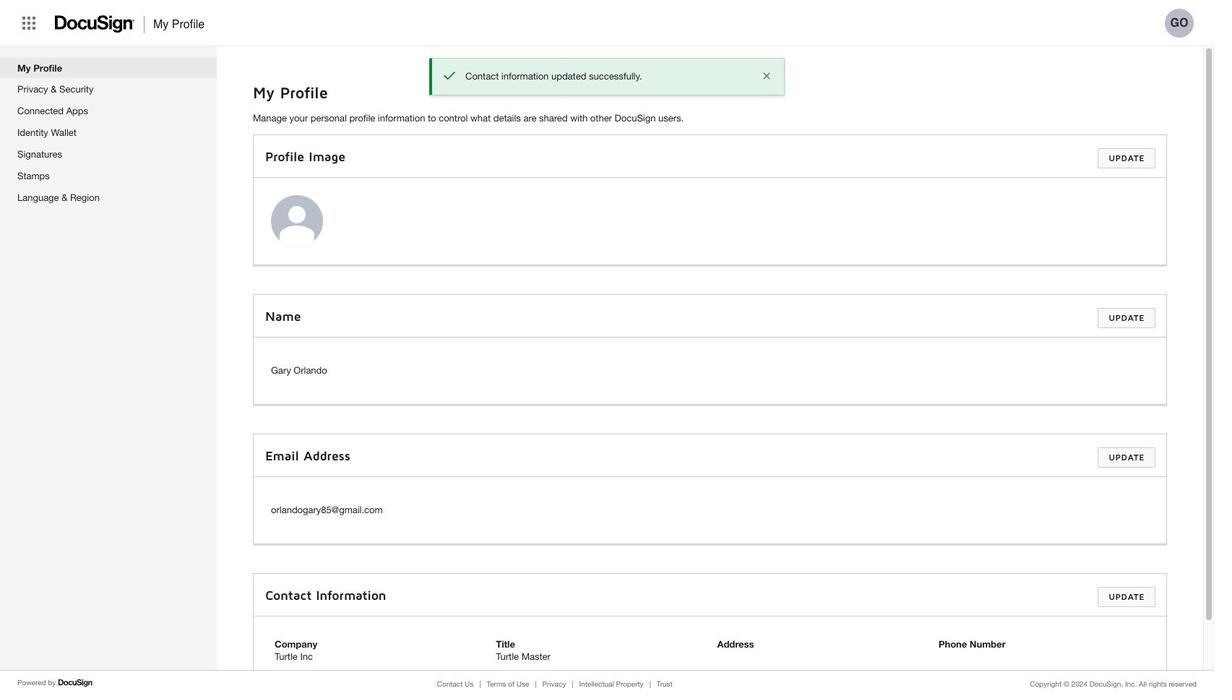 Task type: describe. For each thing, give the bounding box(es) containing it.
1 vertical spatial docusign image
[[58, 678, 94, 689]]

default profile image image
[[271, 195, 323, 247]]



Task type: locate. For each thing, give the bounding box(es) containing it.
0 vertical spatial docusign image
[[55, 11, 135, 37]]

docusign image
[[55, 11, 135, 37], [58, 678, 94, 689]]

default profile image element
[[271, 195, 323, 247]]



Task type: vqa. For each thing, say whether or not it's contained in the screenshot.
text box
no



